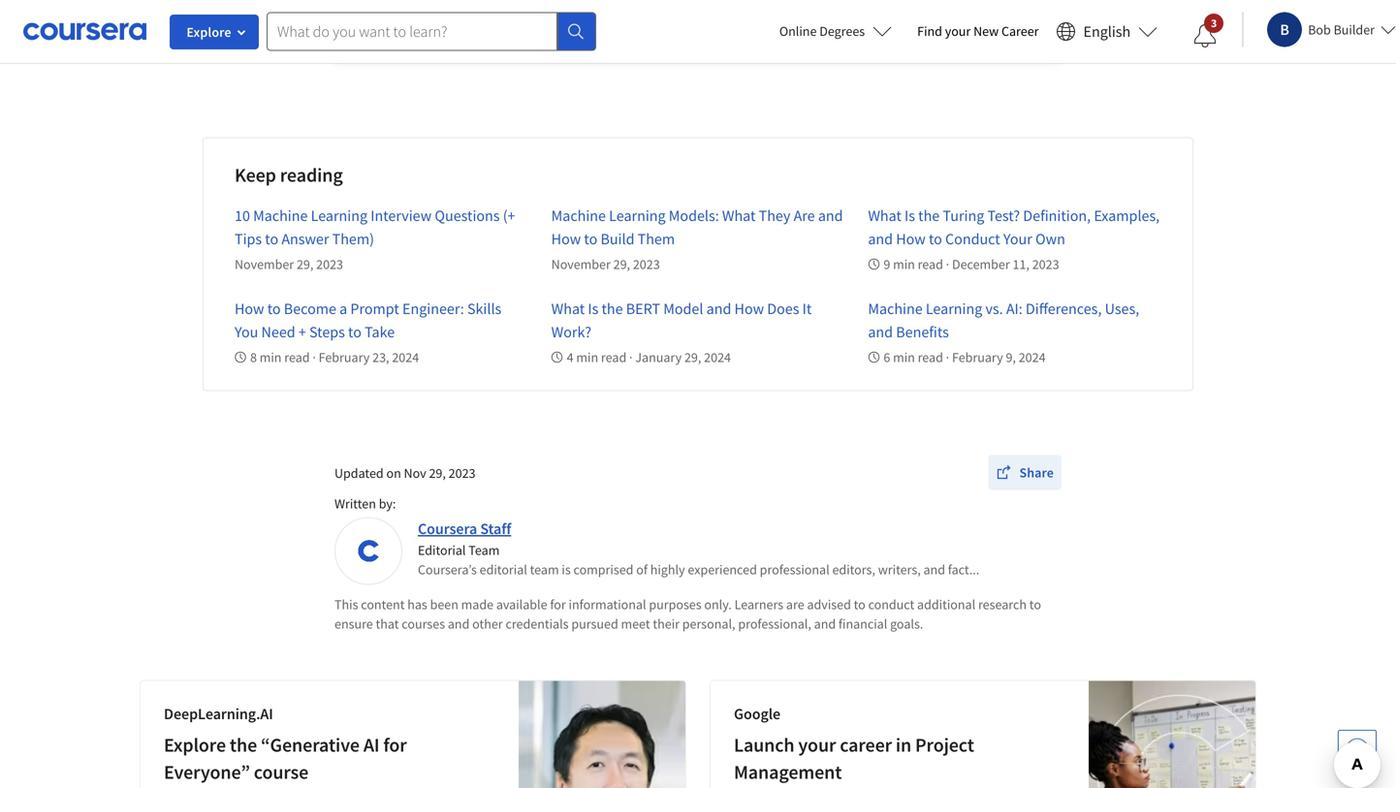 Task type: locate. For each thing, give the bounding box(es) containing it.
keep reading
[[235, 163, 343, 187]]

show notifications image
[[1194, 24, 1217, 48]]

bob
[[1308, 21, 1331, 38]]

to inside machine learning models: what they are and how to build them november 29, 2023
[[584, 229, 598, 249]]

online degrees button
[[764, 10, 908, 52]]

comprised
[[574, 561, 634, 578]]

for inside this content has been made available for informational purposes only. learners are advised to conduct additional research to ensure that courses and other credentials pursued meet their personal, professional, and financial goals.
[[550, 596, 566, 613]]

vs.
[[986, 299, 1003, 318]]

2023 right nov
[[449, 464, 476, 482]]

2023 down them)
[[316, 255, 343, 273]]

0 horizontal spatial what
[[551, 299, 585, 318]]

turing
[[943, 206, 985, 225]]

machine inside 10 machine learning interview questions (+ tips to answer them) november 29, 2023
[[253, 206, 308, 225]]

for up credentials in the bottom of the page
[[550, 596, 566, 613]]

and up '6'
[[868, 322, 893, 342]]

editors,
[[832, 561, 876, 578]]

0 horizontal spatial your
[[798, 733, 836, 757]]

3 2024 from the left
[[1019, 348, 1046, 366]]

is inside what is the turing test? definition, examples, and how to conduct your own
[[905, 206, 915, 225]]

a
[[340, 299, 347, 318]]

machine up benefits
[[868, 299, 923, 318]]

2 horizontal spatial 2024
[[1019, 348, 1046, 366]]

1 horizontal spatial machine
[[551, 206, 606, 225]]

by:
[[379, 495, 396, 512]]

highly
[[650, 561, 685, 578]]

what left they
[[722, 206, 756, 225]]

uses,
[[1105, 299, 1140, 318]]

the
[[919, 206, 940, 225], [602, 299, 623, 318], [230, 733, 257, 757]]

2 horizontal spatial the
[[919, 206, 940, 225]]

written
[[335, 495, 376, 512]]

learning up them)
[[311, 206, 368, 225]]

learning inside 10 machine learning interview questions (+ tips to answer them) november 29, 2023
[[311, 206, 368, 225]]

february for vs.
[[952, 348, 1003, 366]]

everyone"
[[164, 760, 250, 784]]

tips
[[235, 229, 262, 249]]

what inside what is the turing test? definition, examples, and how to conduct your own
[[868, 206, 902, 225]]

and right 'model'
[[707, 299, 732, 318]]

and inside what is the turing test? definition, examples, and how to conduct your own
[[868, 229, 893, 249]]

find your new career link
[[908, 19, 1049, 44]]

the inside 'deeplearning.ai explore the "generative ai for everyone" course'
[[230, 733, 257, 757]]

what inside "what is the bert model and how does it work?"
[[551, 299, 585, 318]]

1 horizontal spatial the
[[602, 299, 623, 318]]

to left conduct
[[929, 229, 942, 249]]

min right "8"
[[260, 348, 282, 366]]

0 horizontal spatial the
[[230, 733, 257, 757]]

ai:
[[1006, 299, 1023, 318]]

builder
[[1334, 21, 1375, 38]]

· left december
[[946, 255, 950, 273]]

november down tips
[[235, 255, 294, 273]]

your
[[945, 22, 971, 40], [798, 733, 836, 757]]

conduct
[[946, 229, 1000, 249]]

min right '6'
[[893, 348, 915, 366]]

9,
[[1006, 348, 1016, 366]]

what up work?
[[551, 299, 585, 318]]

min for +
[[260, 348, 282, 366]]

0 vertical spatial explore
[[187, 23, 231, 41]]

for right ai
[[383, 733, 407, 757]]

29, down answer
[[297, 255, 314, 273]]

your
[[1004, 229, 1033, 249]]

is left turing
[[905, 206, 915, 225]]

2023 down them
[[633, 255, 660, 273]]

0 horizontal spatial 2024
[[392, 348, 419, 366]]

purposes
[[649, 596, 702, 613]]

more
[[456, 0, 490, 20]]

and left the fact...
[[924, 561, 945, 578]]

2 february from the left
[[952, 348, 1003, 366]]

the left bert
[[602, 299, 623, 318]]

fact...
[[948, 561, 980, 578]]

how up you
[[235, 299, 264, 318]]

1 february from the left
[[319, 348, 370, 366]]

machine learning models: what they are and how to build them november 29, 2023
[[551, 206, 843, 273]]

to inside what is the turing test? definition, examples, and how to conduct your own
[[929, 229, 942, 249]]

and inside coursera staff editorial team coursera's editorial team is comprised of highly experienced professional editors, writers, and fact...
[[924, 561, 945, 578]]

the down deeplearning.ai
[[230, 733, 257, 757]]

0 vertical spatial the
[[919, 206, 940, 225]]

what up 9
[[868, 206, 902, 225]]

·
[[946, 255, 950, 273], [313, 348, 316, 366], [629, 348, 633, 366], [946, 348, 950, 366]]

editorial
[[418, 541, 466, 559]]

is inside "what is the bert model and how does it work?"
[[588, 299, 599, 318]]

2 2024 from the left
[[704, 348, 731, 366]]

in
[[896, 733, 912, 757]]

2024 for model
[[704, 348, 731, 366]]

29, down build
[[613, 255, 630, 273]]

the inside "what is the bert model and how does it work?"
[[602, 299, 623, 318]]

read right '4'
[[601, 348, 627, 366]]

machine inside machine learning vs. ai: differences, uses, and benefits
[[868, 299, 923, 318]]

advised
[[807, 596, 851, 613]]

explore
[[187, 23, 231, 41], [164, 733, 226, 757]]

1 horizontal spatial february
[[952, 348, 1003, 366]]

0 horizontal spatial machine
[[253, 206, 308, 225]]

1 vertical spatial for
[[383, 733, 407, 757]]

2023
[[316, 255, 343, 273], [633, 255, 660, 273], [1032, 255, 1059, 273], [449, 464, 476, 482]]

1 horizontal spatial what
[[722, 206, 756, 225]]

1 vertical spatial explore
[[164, 733, 226, 757]]

1 november from the left
[[235, 255, 294, 273]]

meet
[[621, 615, 650, 633]]

how to become a prompt engineer: skills you need + steps to take
[[235, 299, 502, 342]]

learning up benefits
[[926, 299, 983, 318]]

23,
[[373, 348, 389, 366]]

1 vertical spatial your
[[798, 733, 836, 757]]

and right are
[[818, 206, 843, 225]]

0 horizontal spatial november
[[235, 255, 294, 273]]

is
[[905, 206, 915, 225], [588, 299, 599, 318]]

pursued
[[571, 615, 618, 633]]

learning for machine learning vs. ai: differences, uses, and benefits
[[926, 299, 983, 318]]

examples,
[[1094, 206, 1160, 225]]

read down the +
[[284, 348, 310, 366]]

credentials
[[506, 615, 569, 633]]

that
[[376, 615, 399, 633]]

1 horizontal spatial 2024
[[704, 348, 731, 366]]

and up 9
[[868, 229, 893, 249]]

2 horizontal spatial what
[[868, 206, 902, 225]]

they
[[759, 206, 791, 225]]

· down steps
[[313, 348, 316, 366]]

1 horizontal spatial is
[[905, 206, 915, 225]]

written by:
[[335, 495, 396, 512]]

1 vertical spatial the
[[602, 299, 623, 318]]

2 november from the left
[[551, 255, 611, 273]]

read right 9
[[918, 255, 943, 273]]

learning up them
[[609, 206, 666, 225]]

to
[[265, 229, 278, 249], [584, 229, 598, 249], [929, 229, 942, 249], [267, 299, 281, 318], [348, 322, 362, 342], [854, 596, 866, 613], [1030, 596, 1041, 613]]

machine learning vs. ai: differences, uses, and benefits
[[868, 299, 1140, 342]]

test?
[[988, 206, 1020, 225]]

february down steps
[[319, 348, 370, 366]]

29,
[[297, 255, 314, 273], [613, 255, 630, 273], [685, 348, 701, 366], [429, 464, 446, 482]]

and down been
[[448, 615, 470, 633]]

11,
[[1013, 255, 1030, 273]]

min right '4'
[[576, 348, 598, 366]]

is up work?
[[588, 299, 599, 318]]

this
[[335, 596, 358, 613]]

learning inside machine learning models: what they are and how to build them november 29, 2023
[[609, 206, 666, 225]]

0 horizontal spatial february
[[319, 348, 370, 366]]

to inside 10 machine learning interview questions (+ tips to answer them) november 29, 2023
[[265, 229, 278, 249]]

29, inside 10 machine learning interview questions (+ tips to answer them) november 29, 2023
[[297, 255, 314, 273]]

2 horizontal spatial machine
[[868, 299, 923, 318]]

your right find
[[945, 22, 971, 40]]

6 min read · february 9, 2024
[[884, 348, 1046, 366]]

2024 for differences,
[[1019, 348, 1046, 366]]

learning
[[311, 206, 368, 225], [609, 206, 666, 225], [926, 299, 983, 318]]

deeplearning.ai
[[164, 704, 273, 724]]

what for what is the turing test? definition, examples, and how to conduct your own
[[868, 206, 902, 225]]

6
[[884, 348, 891, 366]]

staff
[[480, 519, 511, 539]]

1 vertical spatial is
[[588, 299, 599, 318]]

on
[[386, 464, 401, 482]]

learn more
[[414, 0, 490, 20]]

find your new career
[[918, 22, 1039, 40]]

bert
[[626, 299, 660, 318]]

· for work?
[[629, 348, 633, 366]]

how left conduct
[[896, 229, 926, 249]]

0 horizontal spatial learning
[[311, 206, 368, 225]]

2024 right '23,'
[[392, 348, 419, 366]]

to left build
[[584, 229, 598, 249]]

1 horizontal spatial learning
[[609, 206, 666, 225]]

reading
[[280, 163, 343, 187]]

how left build
[[551, 229, 581, 249]]

1 horizontal spatial november
[[551, 255, 611, 273]]

february
[[319, 348, 370, 366], [952, 348, 1003, 366]]

· left january
[[629, 348, 633, 366]]

steps
[[309, 322, 345, 342]]

2024 right 9,
[[1019, 348, 1046, 366]]

None search field
[[267, 12, 596, 51]]

how
[[551, 229, 581, 249], [896, 229, 926, 249], [235, 299, 264, 318], [735, 299, 764, 318]]

2023 right 11,
[[1032, 255, 1059, 273]]

machine up build
[[551, 206, 606, 225]]

to right tips
[[265, 229, 278, 249]]

2 horizontal spatial learning
[[926, 299, 983, 318]]

is
[[562, 561, 571, 578]]

2024 down what is the bert model and how does it work? 'link' in the top of the page
[[704, 348, 731, 366]]

1 2024 from the left
[[392, 348, 419, 366]]

february left 9,
[[952, 348, 1003, 366]]

the left turing
[[919, 206, 940, 225]]

learn
[[414, 0, 452, 20]]

project
[[915, 733, 974, 757]]

min right 9
[[893, 255, 915, 273]]

engineer:
[[402, 299, 464, 318]]

read for to
[[918, 255, 943, 273]]

new
[[974, 22, 999, 40]]

learning inside machine learning vs. ai: differences, uses, and benefits
[[926, 299, 983, 318]]

2 vertical spatial the
[[230, 733, 257, 757]]

informational
[[569, 596, 646, 613]]

november down build
[[551, 255, 611, 273]]

experienced
[[688, 561, 757, 578]]

and inside machine learning models: what they are and how to build them november 29, 2023
[[818, 206, 843, 225]]

1 horizontal spatial your
[[945, 22, 971, 40]]

machine up answer
[[253, 206, 308, 225]]

your up management
[[798, 733, 836, 757]]

3
[[1211, 16, 1217, 31]]

machine inside machine learning models: what they are and how to build them november 29, 2023
[[551, 206, 606, 225]]

launch
[[734, 733, 795, 757]]

to up financial
[[854, 596, 866, 613]]

only.
[[704, 596, 732, 613]]

0 vertical spatial for
[[550, 596, 566, 613]]

the inside what is the turing test? definition, examples, and how to conduct your own
[[919, 206, 940, 225]]

and
[[818, 206, 843, 225], [868, 229, 893, 249], [707, 299, 732, 318], [868, 322, 893, 342], [924, 561, 945, 578], [448, 615, 470, 633], [814, 615, 836, 633]]

+
[[299, 322, 306, 342]]

to left take
[[348, 322, 362, 342]]

team
[[469, 541, 500, 559]]

how left the does
[[735, 299, 764, 318]]

0 vertical spatial is
[[905, 206, 915, 225]]

1 horizontal spatial for
[[550, 596, 566, 613]]

2023 inside machine learning models: what they are and how to build them november 29, 2023
[[633, 255, 660, 273]]

10 machine learning interview questions (+ tips to answer them) link
[[235, 206, 515, 249]]

0 horizontal spatial for
[[383, 733, 407, 757]]

0 horizontal spatial is
[[588, 299, 599, 318]]

coursera staff editorial team coursera's editorial team is comprised of highly experienced professional editors, writers, and fact...
[[418, 519, 980, 578]]



Task type: describe. For each thing, give the bounding box(es) containing it.
29, right january
[[685, 348, 701, 366]]

4 min read · january 29, 2024
[[567, 348, 731, 366]]

b
[[1280, 20, 1290, 39]]

team
[[530, 561, 559, 578]]

writers,
[[878, 561, 921, 578]]

january
[[635, 348, 682, 366]]

become
[[284, 299, 336, 318]]

read for work?
[[601, 348, 627, 366]]

29, inside machine learning models: what they are and how to build them november 29, 2023
[[613, 255, 630, 273]]

interview
[[371, 206, 432, 225]]

the for "generative
[[230, 733, 257, 757]]

and inside "what is the bert model and how does it work?"
[[707, 299, 732, 318]]

own
[[1036, 229, 1066, 249]]

content
[[361, 596, 405, 613]]

share
[[1020, 464, 1054, 481]]

coursera staff link
[[418, 519, 511, 539]]

and inside machine learning vs. ai: differences, uses, and benefits
[[868, 322, 893, 342]]

the for turing
[[919, 206, 940, 225]]

10 machine learning interview questions (+ tips to answer them) november 29, 2023
[[235, 206, 515, 273]]

what is the turing test? definition, examples, and how to conduct your own link
[[868, 206, 1160, 249]]

What do you want to learn? text field
[[267, 12, 558, 51]]

learning for machine learning models: what they are and how to build them november 29, 2023
[[609, 206, 666, 225]]

learn more button
[[355, 0, 549, 29]]

explore inside popup button
[[187, 23, 231, 41]]

conduct
[[868, 596, 915, 613]]

february for become
[[319, 348, 370, 366]]

and down advised
[[814, 615, 836, 633]]

updated
[[335, 464, 384, 482]]

ai
[[363, 733, 380, 757]]

help center image
[[1346, 738, 1369, 761]]

2024 for prompt
[[392, 348, 419, 366]]

"generative
[[261, 733, 360, 757]]

them)
[[332, 229, 374, 249]]

bob builder
[[1308, 21, 1375, 38]]

are
[[786, 596, 805, 613]]

additional
[[917, 596, 976, 613]]

0 vertical spatial your
[[945, 22, 971, 40]]

goals.
[[890, 615, 923, 633]]

english
[[1084, 22, 1131, 41]]

management
[[734, 760, 842, 784]]

models:
[[669, 206, 719, 225]]

is for work?
[[588, 299, 599, 318]]

them
[[638, 229, 675, 249]]

coursera's
[[418, 561, 477, 578]]

machine learning models: what they are and how to build them link
[[551, 206, 843, 249]]

to right the "research"
[[1030, 596, 1041, 613]]

model
[[664, 299, 703, 318]]

coursera image
[[23, 16, 146, 47]]

explore the "generative ai for everyone" course link
[[164, 733, 407, 784]]

your inside google launch your career in project management
[[798, 733, 836, 757]]

learners
[[735, 596, 784, 613]]

read down benefits
[[918, 348, 943, 366]]

of
[[636, 561, 648, 578]]

coursera staff image
[[337, 520, 400, 582]]

need
[[261, 322, 295, 342]]

questions
[[435, 206, 500, 225]]

course
[[254, 760, 309, 784]]

how inside "what is the bert model and how does it work?"
[[735, 299, 764, 318]]

read for +
[[284, 348, 310, 366]]

9 min read · december 11, 2023
[[884, 255, 1059, 273]]

available
[[496, 596, 547, 613]]

explore inside 'deeplearning.ai explore the "generative ai for everyone" course'
[[164, 733, 226, 757]]

what is the bert model and how does it work? link
[[551, 299, 812, 342]]

financial
[[839, 615, 888, 633]]

deeplearning.ai explore the "generative ai for everyone" course
[[164, 704, 407, 784]]

2023 inside 10 machine learning interview questions (+ tips to answer them) november 29, 2023
[[316, 255, 343, 273]]

how inside how to become a prompt engineer: skills you need + steps to take
[[235, 299, 264, 318]]

machine learning vs. ai: differences, uses, and benefits link
[[868, 299, 1140, 342]]

this content has been made available for informational purposes only. learners are advised to conduct additional research to ensure that courses and other credentials pursued meet their personal, professional, and financial goals.
[[335, 596, 1041, 633]]

coursera
[[418, 519, 477, 539]]

updated on nov 29, 2023
[[335, 464, 476, 482]]

machine for machine learning vs. ai: differences, uses, and benefits
[[868, 299, 923, 318]]

how to become a prompt engineer: skills you need + steps to take link
[[235, 299, 502, 342]]

for inside 'deeplearning.ai explore the "generative ai for everyone" course'
[[383, 733, 407, 757]]

professional,
[[738, 615, 812, 633]]

· down benefits
[[946, 348, 950, 366]]

definition,
[[1023, 206, 1091, 225]]

been
[[430, 596, 459, 613]]

keep
[[235, 163, 276, 187]]

prompt
[[350, 299, 399, 318]]

november inside machine learning models: what they are and how to build them november 29, 2023
[[551, 255, 611, 273]]

how inside what is the turing test? definition, examples, and how to conduct your own
[[896, 229, 926, 249]]

the for bert
[[602, 299, 623, 318]]

skills
[[467, 299, 502, 318]]

what is the turing test? definition, examples, and how to conduct your own
[[868, 206, 1160, 249]]

machine for machine learning models: what they are and how to build them november 29, 2023
[[551, 206, 606, 225]]

editorial
[[480, 561, 527, 578]]

differences,
[[1026, 299, 1102, 318]]

3 button
[[1178, 13, 1233, 59]]

answer
[[282, 229, 329, 249]]

december
[[952, 255, 1010, 273]]

· for +
[[313, 348, 316, 366]]

min for to
[[893, 255, 915, 273]]

29, right nov
[[429, 464, 446, 482]]

how inside machine learning models: what they are and how to build them november 29, 2023
[[551, 229, 581, 249]]

take
[[365, 322, 395, 342]]

their
[[653, 615, 680, 633]]

what inside machine learning models: what they are and how to build them november 29, 2023
[[722, 206, 756, 225]]

8 min read · february 23, 2024
[[250, 348, 419, 366]]

min for work?
[[576, 348, 598, 366]]

online degrees
[[780, 22, 865, 40]]

what is the bert model and how does it work?
[[551, 299, 812, 342]]

to up need
[[267, 299, 281, 318]]

has
[[408, 596, 427, 613]]

what for what is the bert model and how does it work?
[[551, 299, 585, 318]]

is for to
[[905, 206, 915, 225]]

explore button
[[170, 15, 259, 49]]

online
[[780, 22, 817, 40]]

launch your career in project management link
[[734, 733, 974, 784]]

find
[[918, 22, 943, 40]]

· for to
[[946, 255, 950, 273]]

(+
[[503, 206, 515, 225]]

november inside 10 machine learning interview questions (+ tips to answer them) november 29, 2023
[[235, 255, 294, 273]]

work?
[[551, 322, 592, 342]]



Task type: vqa. For each thing, say whether or not it's contained in the screenshot.
SPJIMR,
no



